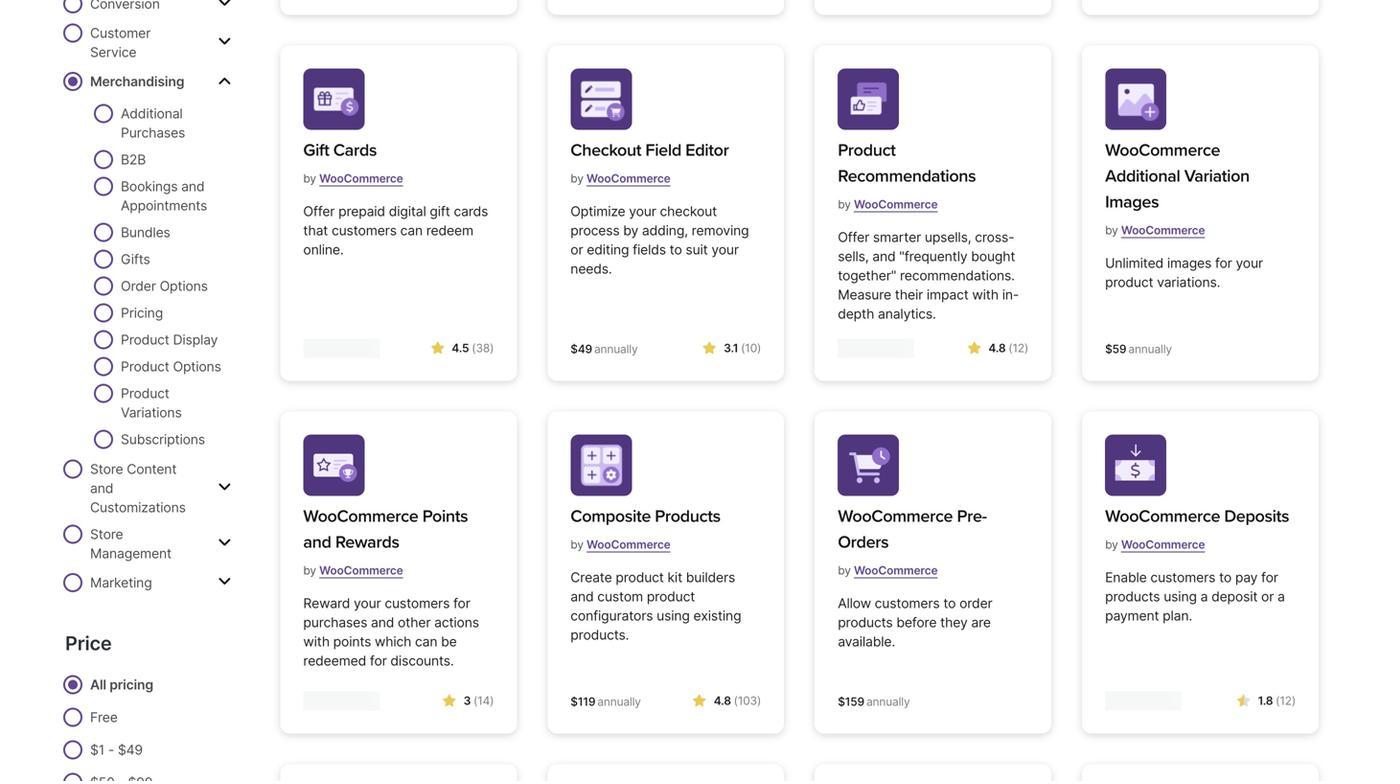 Task type: describe. For each thing, give the bounding box(es) containing it.
purchases
[[303, 614, 367, 631]]

show subcategories image for merchandising
[[218, 73, 231, 88]]

bookings
[[121, 178, 178, 195]]

deposit
[[1211, 588, 1258, 605]]

order
[[121, 278, 156, 294]]

woocommerce link for recommendations
[[854, 190, 938, 219]]

plan.
[[1163, 608, 1192, 624]]

cards
[[454, 203, 488, 219]]

woocommerce pre- orders
[[838, 506, 987, 552]]

product for product variations
[[121, 385, 169, 402]]

and inside store content and customizations
[[90, 480, 113, 496]]

composite products link
[[571, 504, 720, 529]]

woocommerce down cards
[[319, 172, 403, 185]]

create product kit builders and custom product configurators using existing products.
[[571, 569, 741, 643]]

by woocommerce for woocommerce pre- orders
[[838, 563, 938, 577]]

their
[[895, 287, 923, 303]]

points
[[422, 506, 468, 527]]

builders
[[686, 569, 735, 586]]

marketing
[[90, 575, 152, 591]]

redeem
[[426, 222, 473, 239]]

and inside reward your customers for purchases and other actions with points which can be redeemed for discounts.
[[371, 614, 394, 631]]

optimize
[[571, 203, 625, 219]]

gifts
[[121, 251, 150, 267]]

field
[[645, 140, 681, 160]]

) for woocommerce deposits
[[1292, 694, 1296, 708]]

actions
[[434, 614, 479, 631]]

products.
[[571, 627, 629, 643]]

product options
[[121, 358, 221, 375]]

$49 annually
[[571, 342, 638, 356]]

woocommerce additional variation images
[[1105, 140, 1250, 212]]

3 ( 14 )
[[463, 694, 494, 708]]

1.8 ( 12 )
[[1258, 694, 1296, 708]]

1 vertical spatial $49
[[118, 742, 143, 758]]

b2b
[[121, 151, 146, 168]]

customer
[[90, 25, 151, 41]]

show subcategories image for marketing
[[218, 574, 231, 589]]

for inside unlimited images for your product variations.
[[1215, 255, 1232, 271]]

by woocommerce for woocommerce additional variation images
[[1105, 223, 1205, 237]]

by for product recommendations
[[838, 197, 851, 211]]

annually down the variations.
[[1128, 342, 1172, 356]]

woocommerce down composite products link
[[587, 538, 670, 552]]

$1 - $49
[[90, 742, 143, 758]]

all pricing
[[90, 677, 153, 693]]

show subcategories image for store content and customizations
[[218, 480, 231, 495]]

woocommerce deposits
[[1105, 506, 1289, 527]]

subscriptions
[[121, 431, 205, 448]]

by woocommerce for woocommerce points and rewards
[[303, 563, 403, 577]]

optimize your checkout process by adding, removing or editing fields to suit your needs.
[[571, 203, 749, 277]]

additional purchases
[[121, 105, 185, 141]]

and inside offer smarter upsells, cross- sells, and "frequently bought together" recommendations. measure their impact with in- depth analytics.
[[872, 248, 896, 264]]

depth
[[838, 306, 874, 322]]

woocommerce down rewards
[[319, 563, 403, 577]]

variations.
[[1157, 274, 1220, 290]]

composite
[[571, 506, 651, 527]]

recommendations.
[[900, 267, 1015, 284]]

custom
[[597, 588, 643, 605]]

free
[[90, 709, 118, 725]]

be
[[441, 633, 457, 650]]

2 a from the left
[[1278, 588, 1285, 605]]

store for store content and customizations
[[90, 461, 123, 477]]

$119 annually
[[571, 695, 641, 709]]

to inside 'optimize your checkout process by adding, removing or editing fields to suit your needs.'
[[670, 241, 682, 258]]

customers inside offer prepaid digital gift cards that customers can redeem online.
[[332, 222, 397, 239]]

annually down available.
[[866, 695, 910, 709]]

woocommerce inside woocommerce pre- orders
[[838, 506, 953, 527]]

-
[[108, 742, 114, 758]]

$59 for $59
[[303, 342, 325, 356]]

woocommerce deposits link
[[1105, 504, 1289, 529]]

and inside create product kit builders and custom product configurators using existing products.
[[571, 588, 594, 605]]

your inside unlimited images for your product variations.
[[1236, 255, 1263, 271]]

$99
[[838, 342, 859, 356]]

upsells,
[[925, 229, 971, 245]]

12 for deposits
[[1280, 694, 1292, 708]]

( for product recommendations
[[1008, 341, 1012, 355]]

( for woocommerce points and rewards
[[473, 694, 477, 708]]

4.8 ( 12 )
[[988, 341, 1028, 355]]

deposits
[[1224, 506, 1289, 527]]

$59 annually
[[1105, 342, 1172, 356]]

management
[[90, 545, 172, 562]]

4.5 ( 38 )
[[452, 341, 494, 355]]

woocommerce inside woocommerce deposits link
[[1105, 506, 1220, 527]]

service
[[90, 44, 136, 60]]

12 for recommendations
[[1012, 341, 1024, 355]]

by woocommerce for gift cards
[[303, 172, 403, 185]]

4.8 for composite products
[[714, 694, 731, 708]]

show subcategories image for store management
[[218, 535, 231, 551]]

order
[[959, 595, 992, 611]]

redeemed
[[303, 653, 366, 669]]

sells,
[[838, 248, 869, 264]]

4.5
[[452, 341, 469, 355]]

woocommerce link for deposits
[[1121, 530, 1205, 559]]

measure
[[838, 287, 891, 303]]

kit
[[667, 569, 682, 586]]

1 horizontal spatial $49
[[571, 342, 592, 356]]

appointments
[[121, 197, 207, 214]]

with inside offer smarter upsells, cross- sells, and "frequently bought together" recommendations. measure their impact with in- depth analytics.
[[972, 287, 999, 303]]

additional inside additional purchases
[[121, 105, 183, 122]]

product for product recommendations
[[838, 140, 896, 160]]

before
[[896, 614, 937, 631]]

1 vertical spatial product
[[616, 569, 664, 586]]

woocommerce points and rewards link
[[303, 504, 494, 555]]

) for gift cards
[[490, 341, 494, 355]]

discounts.
[[390, 653, 454, 669]]

smarter
[[873, 229, 921, 245]]

103
[[738, 694, 757, 708]]

pricing
[[109, 677, 153, 693]]

14
[[477, 694, 490, 708]]

woocommerce inside woocommerce points and rewards
[[303, 506, 418, 527]]

product recommendations link
[[838, 137, 1028, 189]]

customer service
[[90, 25, 151, 60]]

woocommerce down recommendations
[[854, 197, 938, 211]]

product variations
[[121, 385, 182, 421]]

gift cards link
[[303, 137, 403, 163]]

pay
[[1235, 569, 1258, 586]]

annually for woocommerce points and rewards
[[332, 695, 375, 709]]

for down which
[[370, 653, 387, 669]]

( for composite products
[[734, 694, 738, 708]]

) for woocommerce points and rewards
[[490, 694, 494, 708]]

variations
[[121, 404, 182, 421]]

reward
[[303, 595, 350, 611]]

4.8 ( 103 )
[[714, 694, 761, 708]]

gift
[[303, 140, 329, 160]]

3.1 ( 10 )
[[724, 341, 761, 355]]

editing
[[587, 241, 629, 258]]

1 show subcategories image from the top
[[218, 0, 231, 11]]

) for composite products
[[757, 694, 761, 708]]

2 vertical spatial product
[[647, 588, 695, 605]]

price
[[65, 632, 112, 655]]

offer prepaid digital gift cards that customers can redeem online.
[[303, 203, 488, 258]]



Task type: vqa. For each thing, say whether or not it's contained in the screenshot.
'WITH'
yes



Task type: locate. For each thing, give the bounding box(es) containing it.
product up variations
[[121, 385, 169, 402]]

1 horizontal spatial $159
[[838, 695, 864, 709]]

woocommerce link down recommendations
[[854, 190, 938, 219]]

a right deposit
[[1278, 588, 1285, 605]]

1 vertical spatial offer
[[838, 229, 869, 245]]

1 vertical spatial with
[[303, 633, 330, 650]]

offer up that
[[303, 203, 335, 219]]

( down 'existing'
[[734, 694, 738, 708]]

to up they on the bottom right
[[943, 595, 956, 611]]

by woocommerce down orders
[[838, 563, 938, 577]]

( right 3.1 on the right of page
[[741, 341, 745, 355]]

to for woocommerce pre- orders
[[943, 595, 956, 611]]

1 horizontal spatial offer
[[838, 229, 869, 245]]

cards
[[333, 140, 377, 160]]

or up needs.
[[571, 241, 583, 258]]

12 down in-
[[1012, 341, 1024, 355]]

1 vertical spatial show subcategories image
[[218, 34, 231, 49]]

products inside allow customers to order products before they are available.
[[838, 614, 893, 631]]

0 horizontal spatial $159 annually
[[303, 695, 375, 709]]

woocommerce inside woocommerce additional variation images
[[1105, 140, 1220, 160]]

product down unlimited at right
[[1105, 274, 1153, 290]]

which
[[375, 633, 411, 650]]

1 horizontal spatial with
[[972, 287, 999, 303]]

and inside bookings and appointments
[[181, 178, 205, 195]]

( right 1.8
[[1276, 694, 1280, 708]]

woocommerce up the images
[[1105, 140, 1220, 160]]

for
[[1215, 255, 1232, 271], [1261, 569, 1278, 586], [453, 595, 470, 611], [370, 653, 387, 669]]

product down product display
[[121, 358, 169, 375]]

annually down redeemed
[[332, 695, 375, 709]]

annually
[[594, 342, 638, 356], [861, 342, 905, 356], [1128, 342, 1172, 356], [332, 695, 375, 709], [597, 695, 641, 709], [866, 695, 910, 709]]

$49
[[571, 342, 592, 356], [118, 742, 143, 758]]

offer for recommendations
[[838, 229, 869, 245]]

by up enable
[[1105, 538, 1118, 552]]

by up "sells,"
[[838, 197, 851, 211]]

annually right $119
[[597, 695, 641, 709]]

to inside allow customers to order products before they are available.
[[943, 595, 956, 611]]

( for checkout field editor
[[741, 341, 745, 355]]

allow customers to order products before they are available.
[[838, 595, 992, 650]]

0 horizontal spatial $159
[[303, 695, 330, 709]]

offer smarter upsells, cross- sells, and "frequently bought together" recommendations. measure their impact with in- depth analytics.
[[838, 229, 1019, 322]]

1 $59 from the left
[[303, 342, 325, 356]]

with up redeemed
[[303, 633, 330, 650]]

$159 annually down redeemed
[[303, 695, 375, 709]]

by down the images
[[1105, 223, 1118, 237]]

$159
[[303, 695, 330, 709], [838, 695, 864, 709]]

and left rewards
[[303, 532, 331, 552]]

woocommerce link
[[319, 164, 403, 193], [587, 164, 670, 193], [854, 190, 938, 219], [1121, 216, 1205, 245], [587, 530, 670, 559], [1121, 530, 1205, 559], [319, 556, 403, 585], [854, 556, 938, 585]]

adding,
[[642, 222, 688, 239]]

woocommerce link for additional
[[1121, 216, 1205, 245]]

0 horizontal spatial products
[[838, 614, 893, 631]]

products
[[655, 506, 720, 527]]

products up payment
[[1105, 588, 1160, 605]]

1 vertical spatial 4.8
[[714, 694, 731, 708]]

they
[[940, 614, 968, 631]]

0 vertical spatial 4.8
[[988, 341, 1006, 355]]

12 right 1.8
[[1280, 694, 1292, 708]]

allow
[[838, 595, 871, 611]]

show subcategories image
[[218, 0, 231, 11], [218, 34, 231, 49], [218, 535, 231, 551]]

3.1
[[724, 341, 738, 355]]

product inside unlimited images for your product variations.
[[1105, 274, 1153, 290]]

woocommerce additional variation images link
[[1105, 137, 1296, 215]]

can down digital
[[400, 222, 423, 239]]

additional inside woocommerce additional variation images
[[1105, 166, 1180, 186]]

0 horizontal spatial using
[[657, 608, 690, 624]]

woocommerce
[[1105, 140, 1220, 160], [319, 172, 403, 185], [587, 172, 670, 185], [854, 197, 938, 211], [1121, 223, 1205, 237], [303, 506, 418, 527], [838, 506, 953, 527], [1105, 506, 1220, 527], [587, 538, 670, 552], [1121, 538, 1205, 552], [319, 563, 403, 577], [854, 563, 938, 577]]

for right 'pay'
[[1261, 569, 1278, 586]]

$159 down redeemed
[[303, 695, 330, 709]]

purchases
[[121, 125, 185, 141]]

or inside 'optimize your checkout process by adding, removing or editing fields to suit your needs.'
[[571, 241, 583, 258]]

options down display
[[173, 358, 221, 375]]

1 vertical spatial to
[[1219, 569, 1232, 586]]

customers up plan.
[[1150, 569, 1216, 586]]

orders
[[838, 532, 889, 552]]

1 vertical spatial using
[[657, 608, 690, 624]]

woocommerce link for pre-
[[854, 556, 938, 585]]

to inside enable customers to pay for products using a deposit or a payment plan.
[[1219, 569, 1232, 586]]

product inside product variations
[[121, 385, 169, 402]]

$59 for $59 annually
[[1105, 342, 1126, 356]]

store inside store content and customizations
[[90, 461, 123, 477]]

or right deposit
[[1261, 588, 1274, 605]]

woocommerce link down the images
[[1121, 216, 1205, 245]]

woocommerce up enable
[[1105, 506, 1220, 527]]

annually for product recommendations
[[861, 342, 905, 356]]

1 horizontal spatial products
[[1105, 588, 1160, 605]]

bookings and appointments
[[121, 178, 207, 214]]

product for product options
[[121, 358, 169, 375]]

1 vertical spatial or
[[1261, 588, 1274, 605]]

12
[[1012, 341, 1024, 355], [1280, 694, 1292, 708]]

process
[[571, 222, 620, 239]]

customers inside enable customers to pay for products using a deposit or a payment plan.
[[1150, 569, 1216, 586]]

product down the pricing
[[121, 332, 169, 348]]

woocommerce link for points
[[319, 556, 403, 585]]

with
[[972, 287, 999, 303], [303, 633, 330, 650]]

a
[[1200, 588, 1208, 605], [1278, 588, 1285, 605]]

create
[[571, 569, 612, 586]]

10
[[745, 341, 757, 355]]

using inside create product kit builders and custom product configurators using existing products.
[[657, 608, 690, 624]]

show subcategories image for customer service
[[218, 34, 231, 49]]

customers inside reward your customers for purchases and other actions with points which can be redeemed for discounts.
[[385, 595, 450, 611]]

by for woocommerce points and rewards
[[303, 563, 316, 577]]

customers up before
[[875, 595, 940, 611]]

by woocommerce for composite products
[[571, 538, 670, 552]]

$49 down needs.
[[571, 342, 592, 356]]

with left in-
[[972, 287, 999, 303]]

offer inside offer smarter upsells, cross- sells, and "frequently bought together" recommendations. measure their impact with in- depth analytics.
[[838, 229, 869, 245]]

0 horizontal spatial offer
[[303, 203, 335, 219]]

woocommerce link for products
[[587, 530, 670, 559]]

1 store from the top
[[90, 461, 123, 477]]

0 vertical spatial options
[[160, 278, 208, 294]]

( for gift cards
[[472, 341, 476, 355]]

by woocommerce for checkout field editor
[[571, 172, 670, 185]]

3 show subcategories image from the top
[[218, 574, 231, 589]]

3 show subcategories image from the top
[[218, 535, 231, 551]]

by woocommerce for product recommendations
[[838, 197, 938, 211]]

woocommerce up rewards
[[303, 506, 418, 527]]

2 horizontal spatial to
[[1219, 569, 1232, 586]]

( right 3
[[473, 694, 477, 708]]

offer
[[303, 203, 335, 219], [838, 229, 869, 245]]

by for checkout field editor
[[571, 172, 583, 185]]

additional up purchases
[[121, 105, 183, 122]]

woocommerce link down orders
[[854, 556, 938, 585]]

0 horizontal spatial 12
[[1012, 341, 1024, 355]]

0 vertical spatial show subcategories image
[[218, 0, 231, 11]]

1 horizontal spatial additional
[[1105, 166, 1180, 186]]

analytics.
[[878, 306, 936, 322]]

impact
[[927, 287, 969, 303]]

1 horizontal spatial using
[[1164, 588, 1197, 605]]

0 horizontal spatial $49
[[118, 742, 143, 758]]

woocommerce link down composite products link
[[587, 530, 670, 559]]

using down kit
[[657, 608, 690, 624]]

offer for cards
[[303, 203, 335, 219]]

0 vertical spatial to
[[670, 241, 682, 258]]

by for woocommerce deposits
[[1105, 538, 1118, 552]]

2 $59 from the left
[[1105, 342, 1126, 356]]

by woocommerce up smarter
[[838, 197, 938, 211]]

by woocommerce down rewards
[[303, 563, 403, 577]]

checkout
[[660, 203, 717, 219]]

product up recommendations
[[838, 140, 896, 160]]

1 vertical spatial 12
[[1280, 694, 1292, 708]]

options right order
[[160, 278, 208, 294]]

4.8 for product recommendations
[[988, 341, 1006, 355]]

product down kit
[[647, 588, 695, 605]]

2 $159 annually from the left
[[838, 695, 910, 709]]

products inside enable customers to pay for products using a deposit or a payment plan.
[[1105, 588, 1160, 605]]

( right 4.5 at the top left of the page
[[472, 341, 476, 355]]

by up reward
[[303, 563, 316, 577]]

0 horizontal spatial additional
[[121, 105, 183, 122]]

( down in-
[[1008, 341, 1012, 355]]

configurators
[[571, 608, 653, 624]]

checkout field editor link
[[571, 137, 729, 163]]

1 $159 annually from the left
[[303, 695, 375, 709]]

woocommerce link down woocommerce deposits link
[[1121, 530, 1205, 559]]

options for product options
[[173, 358, 221, 375]]

store left content in the left bottom of the page
[[90, 461, 123, 477]]

$159 annually down available.
[[838, 695, 910, 709]]

points
[[333, 633, 371, 650]]

2 store from the top
[[90, 526, 123, 542]]

1 vertical spatial store
[[90, 526, 123, 542]]

needs.
[[571, 261, 612, 277]]

bundles
[[121, 224, 170, 241]]

by for woocommerce pre- orders
[[838, 563, 851, 577]]

by woocommerce down the images
[[1105, 223, 1205, 237]]

( for woocommerce deposits
[[1276, 694, 1280, 708]]

with inside reward your customers for purchases and other actions with points which can be redeemed for discounts.
[[303, 633, 330, 650]]

1 $159 from the left
[[303, 695, 330, 709]]

1 vertical spatial can
[[415, 633, 437, 650]]

)
[[490, 341, 494, 355], [757, 341, 761, 355], [1024, 341, 1028, 355], [490, 694, 494, 708], [757, 694, 761, 708], [1292, 694, 1296, 708]]

1 horizontal spatial or
[[1261, 588, 1274, 605]]

and
[[181, 178, 205, 195], [872, 248, 896, 264], [90, 480, 113, 496], [303, 532, 331, 552], [571, 588, 594, 605], [371, 614, 394, 631]]

1.8
[[1258, 694, 1273, 708]]

by down gift
[[303, 172, 316, 185]]

available.
[[838, 633, 895, 650]]

1 show subcategories image from the top
[[218, 73, 231, 88]]

for right images
[[1215, 255, 1232, 271]]

0 horizontal spatial 4.8
[[714, 694, 731, 708]]

1 horizontal spatial a
[[1278, 588, 1285, 605]]

$1
[[90, 742, 105, 758]]

customizations
[[90, 499, 186, 516]]

0 vertical spatial offer
[[303, 203, 335, 219]]

product for product display
[[121, 332, 169, 348]]

or
[[571, 241, 583, 258], [1261, 588, 1274, 605]]

by woocommerce up enable
[[1105, 538, 1205, 552]]

for inside enable customers to pay for products using a deposit or a payment plan.
[[1261, 569, 1278, 586]]

a left deposit
[[1200, 588, 1208, 605]]

by woocommerce for woocommerce deposits
[[1105, 538, 1205, 552]]

pricing
[[121, 305, 163, 321]]

offer up "sells,"
[[838, 229, 869, 245]]

annually right $99
[[861, 342, 905, 356]]

are
[[971, 614, 991, 631]]

payment
[[1105, 608, 1159, 624]]

2 $159 from the left
[[838, 695, 864, 709]]

0 vertical spatial store
[[90, 461, 123, 477]]

using inside enable customers to pay for products using a deposit or a payment plan.
[[1164, 588, 1197, 605]]

and down create
[[571, 588, 594, 605]]

by for composite products
[[571, 538, 583, 552]]

0 horizontal spatial to
[[670, 241, 682, 258]]

checkout field editor
[[571, 140, 729, 160]]

by woocommerce
[[303, 172, 403, 185], [571, 172, 670, 185], [838, 197, 938, 211], [1105, 223, 1205, 237], [571, 538, 670, 552], [1105, 538, 1205, 552], [303, 563, 403, 577], [838, 563, 938, 577]]

0 vertical spatial or
[[571, 241, 583, 258]]

product inside product recommendations
[[838, 140, 896, 160]]

customers inside allow customers to order products before they are available.
[[875, 595, 940, 611]]

gift cards
[[303, 140, 377, 160]]

1 vertical spatial show subcategories image
[[218, 480, 231, 495]]

woocommerce down orders
[[854, 563, 938, 577]]

) for checkout field editor
[[757, 341, 761, 355]]

that
[[303, 222, 328, 239]]

woocommerce points and rewards
[[303, 506, 468, 552]]

for up actions
[[453, 595, 470, 611]]

rewards
[[335, 532, 399, 552]]

woocommerce down woocommerce deposits link
[[1121, 538, 1205, 552]]

woocommerce link for field
[[587, 164, 670, 193]]

0 vertical spatial product
[[1105, 274, 1153, 290]]

and inside woocommerce points and rewards
[[303, 532, 331, 552]]

to for woocommerce deposits
[[1219, 569, 1232, 586]]

annually for composite products
[[597, 695, 641, 709]]

) for product recommendations
[[1024, 341, 1028, 355]]

woocommerce link down rewards
[[319, 556, 403, 585]]

using up plan.
[[1164, 588, 1197, 605]]

0 horizontal spatial a
[[1200, 588, 1208, 605]]

woocommerce pre- orders link
[[838, 504, 1028, 555]]

woocommerce link down checkout field editor 'link'
[[587, 164, 670, 193]]

1 vertical spatial additional
[[1105, 166, 1180, 186]]

your right images
[[1236, 255, 1263, 271]]

products up available.
[[838, 614, 893, 631]]

images
[[1105, 192, 1159, 212]]

1 horizontal spatial $159 annually
[[838, 695, 910, 709]]

composite products
[[571, 506, 720, 527]]

2 show subcategories image from the top
[[218, 34, 231, 49]]

product up custom
[[616, 569, 664, 586]]

by woocommerce down gift cards link
[[303, 172, 403, 185]]

0 vertical spatial 12
[[1012, 341, 1024, 355]]

0 vertical spatial show subcategories image
[[218, 73, 231, 88]]

gift
[[430, 203, 450, 219]]

checkout
[[571, 140, 641, 160]]

1 vertical spatial options
[[173, 358, 221, 375]]

display
[[173, 332, 218, 348]]

additional
[[121, 105, 183, 122], [1105, 166, 1180, 186]]

and up customizations
[[90, 480, 113, 496]]

store inside store management
[[90, 526, 123, 542]]

by down orders
[[838, 563, 851, 577]]

store for store management
[[90, 526, 123, 542]]

2 show subcategories image from the top
[[218, 480, 231, 495]]

annually for checkout field editor
[[594, 342, 638, 356]]

by up optimize
[[571, 172, 583, 185]]

woocommerce link down cards
[[319, 164, 403, 193]]

by inside 'optimize your checkout process by adding, removing or editing fields to suit your needs.'
[[623, 222, 638, 239]]

to left suit
[[670, 241, 682, 258]]

existing
[[693, 608, 741, 624]]

1 horizontal spatial 12
[[1280, 694, 1292, 708]]

to left 'pay'
[[1219, 569, 1232, 586]]

$59
[[303, 342, 325, 356], [1105, 342, 1126, 356]]

by up create
[[571, 538, 583, 552]]

images
[[1167, 255, 1212, 271]]

0 vertical spatial with
[[972, 287, 999, 303]]

0 horizontal spatial $59
[[303, 342, 325, 356]]

bought
[[971, 248, 1015, 264]]

or inside enable customers to pay for products using a deposit or a payment plan.
[[1261, 588, 1274, 605]]

product display
[[121, 332, 218, 348]]

woocommerce down checkout field editor 'link'
[[587, 172, 670, 185]]

can inside reward your customers for purchases and other actions with points which can be redeemed for discounts.
[[415, 633, 437, 650]]

can inside offer prepaid digital gift cards that customers can redeem online.
[[400, 222, 423, 239]]

0 vertical spatial $49
[[571, 342, 592, 356]]

and down smarter
[[872, 248, 896, 264]]

4.8
[[988, 341, 1006, 355], [714, 694, 731, 708]]

and up which
[[371, 614, 394, 631]]

to
[[670, 241, 682, 258], [1219, 569, 1232, 586], [943, 595, 956, 611]]

your up 'adding,'
[[629, 203, 656, 219]]

2 vertical spatial show subcategories image
[[218, 574, 231, 589]]

$99 annually
[[838, 342, 905, 356]]

0 horizontal spatial with
[[303, 633, 330, 650]]

store
[[90, 461, 123, 477], [90, 526, 123, 542]]

annually down needs.
[[594, 342, 638, 356]]

1 horizontal spatial 4.8
[[988, 341, 1006, 355]]

all
[[90, 677, 106, 693]]

0 vertical spatial using
[[1164, 588, 1197, 605]]

woocommerce link for cards
[[319, 164, 403, 193]]

by woocommerce down checkout
[[571, 172, 670, 185]]

can
[[400, 222, 423, 239], [415, 633, 437, 650]]

2 vertical spatial show subcategories image
[[218, 535, 231, 551]]

your inside reward your customers for purchases and other actions with points which can be redeemed for discounts.
[[354, 595, 381, 611]]

order options
[[121, 278, 208, 294]]

$159 down available.
[[838, 695, 864, 709]]

options for order options
[[160, 278, 208, 294]]

by woocommerce down composite
[[571, 538, 670, 552]]

0 vertical spatial additional
[[121, 105, 183, 122]]

woocommerce down the images
[[1121, 223, 1205, 237]]

and up appointments
[[181, 178, 205, 195]]

0 vertical spatial can
[[400, 222, 423, 239]]

additional up the images
[[1105, 166, 1180, 186]]

0 horizontal spatial or
[[571, 241, 583, 258]]

1 horizontal spatial $59
[[1105, 342, 1126, 356]]

suit
[[686, 241, 708, 258]]

by for woocommerce additional variation images
[[1105, 223, 1118, 237]]

1 vertical spatial products
[[838, 614, 893, 631]]

can up the discounts.
[[415, 633, 437, 650]]

fields
[[633, 241, 666, 258]]

0 vertical spatial products
[[1105, 588, 1160, 605]]

show subcategories image
[[218, 73, 231, 88], [218, 480, 231, 495], [218, 574, 231, 589]]

woocommerce up orders
[[838, 506, 953, 527]]

in-
[[1002, 287, 1019, 303]]

cross-
[[975, 229, 1014, 245]]

1 a from the left
[[1200, 588, 1208, 605]]

$49 right -
[[118, 742, 143, 758]]

by for gift cards
[[303, 172, 316, 185]]

offer inside offer prepaid digital gift cards that customers can redeem online.
[[303, 203, 335, 219]]

recommendations
[[838, 166, 976, 186]]

customers up other
[[385, 595, 450, 611]]

$159 annually
[[303, 695, 375, 709], [838, 695, 910, 709]]

2 vertical spatial to
[[943, 595, 956, 611]]

products
[[1105, 588, 1160, 605], [838, 614, 893, 631]]

your down removing
[[711, 241, 739, 258]]

1 horizontal spatial to
[[943, 595, 956, 611]]



